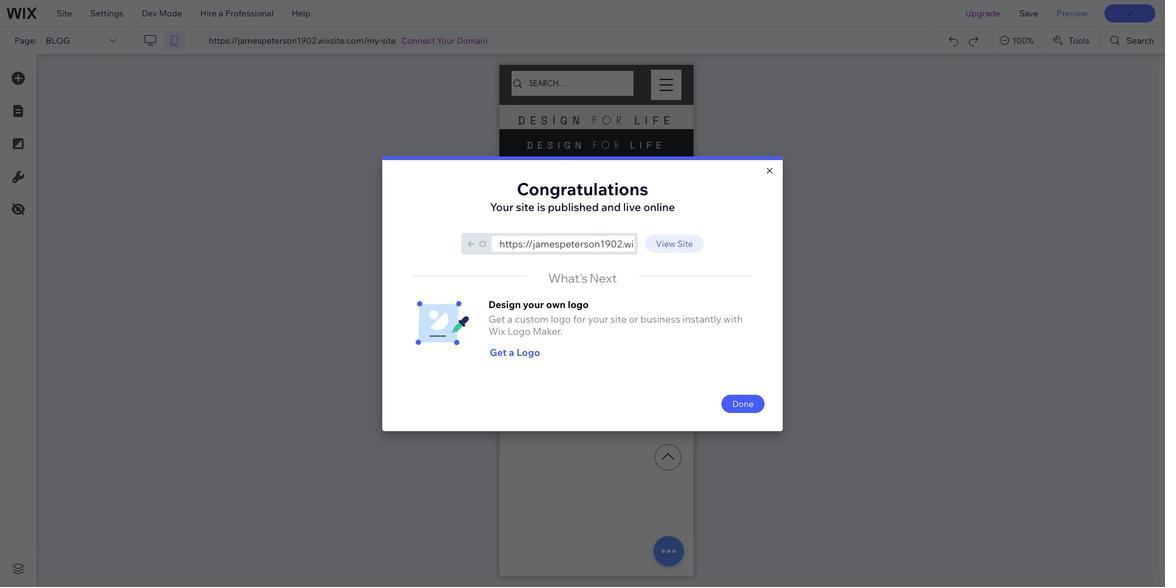 Task type: describe. For each thing, give the bounding box(es) containing it.
online
[[644, 200, 675, 214]]

tools
[[1069, 35, 1090, 46]]

100% button
[[993, 27, 1043, 54]]

congratulations your site is published and live online
[[490, 178, 675, 214]]

dev
[[142, 8, 157, 19]]

site inside button
[[678, 238, 693, 249]]

view site button
[[645, 235, 704, 253]]

1 vertical spatial logo
[[517, 346, 540, 359]]

design
[[489, 298, 521, 311]]

published
[[548, 200, 599, 214]]

1 vertical spatial your
[[588, 313, 609, 325]]

what's next
[[549, 270, 617, 286]]

1 vertical spatial get
[[490, 346, 507, 359]]

get inside design your own logo get a custom logo for your site or business instantly with wix logo maker.
[[489, 313, 505, 325]]

blog
[[46, 35, 70, 46]]

for
[[573, 313, 586, 325]]

tools button
[[1044, 27, 1101, 54]]

connect
[[402, 35, 435, 46]]

view
[[656, 238, 676, 249]]

100%
[[1013, 35, 1035, 46]]

dev mode
[[142, 8, 182, 19]]

mode
[[159, 8, 182, 19]]

1 vertical spatial logo
[[551, 313, 571, 325]]

help
[[292, 8, 311, 19]]

congratulations
[[517, 178, 649, 199]]

save button
[[1011, 0, 1048, 27]]

a inside design your own logo get a custom logo for your site or business instantly with wix logo maker.
[[508, 313, 513, 325]]

settings
[[90, 8, 124, 19]]

logo inside design your own logo get a custom logo for your site or business instantly with wix logo maker.
[[508, 325, 531, 337]]

preview
[[1057, 8, 1089, 19]]

0 vertical spatial logo
[[568, 298, 589, 311]]

done button
[[722, 395, 765, 413]]

professional
[[225, 8, 274, 19]]

0 horizontal spatial your
[[523, 298, 544, 311]]

https://jamespeterson1902.wixsite.com/my-site connect your domain
[[209, 35, 488, 46]]

a for get
[[509, 346, 515, 359]]

view site
[[656, 238, 693, 249]]

wix
[[489, 325, 506, 337]]

what's
[[549, 270, 588, 286]]

live
[[624, 200, 641, 214]]

hire
[[200, 8, 217, 19]]



Task type: locate. For each thing, give the bounding box(es) containing it.
your up custom
[[523, 298, 544, 311]]

done
[[733, 399, 754, 410]]

get down wix at left
[[490, 346, 507, 359]]

and
[[602, 200, 621, 214]]

site
[[56, 8, 72, 19], [678, 238, 693, 249]]

your left domain
[[437, 35, 455, 46]]

instantly
[[683, 313, 722, 325]]

1 horizontal spatial your
[[490, 200, 514, 214]]

1 vertical spatial site
[[516, 200, 535, 214]]

0 vertical spatial site
[[56, 8, 72, 19]]

your
[[437, 35, 455, 46], [490, 200, 514, 214]]

maker.
[[533, 325, 563, 337]]

1 vertical spatial site
[[678, 238, 693, 249]]

a for hire
[[219, 8, 223, 19]]

2 vertical spatial a
[[509, 346, 515, 359]]

domain
[[457, 35, 488, 46]]

site inside design your own logo get a custom logo for your site or business instantly with wix logo maker.
[[611, 313, 627, 325]]

get
[[489, 313, 505, 325], [490, 346, 507, 359]]

1 horizontal spatial your
[[588, 313, 609, 325]]

upgrade
[[966, 8, 1001, 19]]

a inside get a logo link
[[509, 346, 515, 359]]

site left is
[[516, 200, 535, 214]]

0 vertical spatial your
[[437, 35, 455, 46]]

get down design
[[489, 313, 505, 325]]

logo up get a logo
[[508, 325, 531, 337]]

logo
[[568, 298, 589, 311], [551, 313, 571, 325]]

0 vertical spatial logo
[[508, 325, 531, 337]]

2 vertical spatial site
[[611, 313, 627, 325]]

logo
[[508, 325, 531, 337], [517, 346, 540, 359]]

search button
[[1102, 27, 1166, 54]]

or
[[629, 313, 639, 325]]

1 vertical spatial a
[[508, 313, 513, 325]]

preview button
[[1048, 0, 1098, 27]]

business
[[641, 313, 681, 325]]

site
[[382, 35, 396, 46], [516, 200, 535, 214], [611, 313, 627, 325]]

custom
[[515, 313, 549, 325]]

0 vertical spatial site
[[382, 35, 396, 46]]

with
[[724, 313, 743, 325]]

get a logo
[[490, 346, 540, 359]]

site left connect
[[382, 35, 396, 46]]

hire a professional
[[200, 8, 274, 19]]

site up "blog"
[[56, 8, 72, 19]]

0 vertical spatial a
[[219, 8, 223, 19]]

https://jamespeterson1902.wixsite.com/my-
[[209, 35, 382, 46]]

next
[[590, 270, 617, 286]]

None text field
[[498, 236, 635, 252]]

own
[[546, 298, 566, 311]]

0 vertical spatial your
[[523, 298, 544, 311]]

save
[[1020, 8, 1039, 19]]

your right for
[[588, 313, 609, 325]]

get a logo link
[[489, 346, 621, 365]]

0 vertical spatial get
[[489, 313, 505, 325]]

0 horizontal spatial site
[[382, 35, 396, 46]]

is
[[537, 200, 546, 214]]

1 horizontal spatial site
[[678, 238, 693, 249]]

0 horizontal spatial site
[[56, 8, 72, 19]]

design your own logo get a custom logo for your site or business instantly with wix logo maker.
[[489, 298, 743, 337]]

2 horizontal spatial site
[[611, 313, 627, 325]]

1 vertical spatial your
[[490, 200, 514, 214]]

your left is
[[490, 200, 514, 214]]

0 horizontal spatial your
[[437, 35, 455, 46]]

a
[[219, 8, 223, 19], [508, 313, 513, 325], [509, 346, 515, 359]]

logo down "own"
[[551, 313, 571, 325]]

your
[[523, 298, 544, 311], [588, 313, 609, 325]]

site right view
[[678, 238, 693, 249]]

site inside congratulations your site is published and live online
[[516, 200, 535, 214]]

logo down maker.
[[517, 346, 540, 359]]

logo up for
[[568, 298, 589, 311]]

search
[[1127, 35, 1155, 46]]

your inside congratulations your site is published and live online
[[490, 200, 514, 214]]

site left or
[[611, 313, 627, 325]]

1 horizontal spatial site
[[516, 200, 535, 214]]



Task type: vqa. For each thing, say whether or not it's contained in the screenshot.
for
yes



